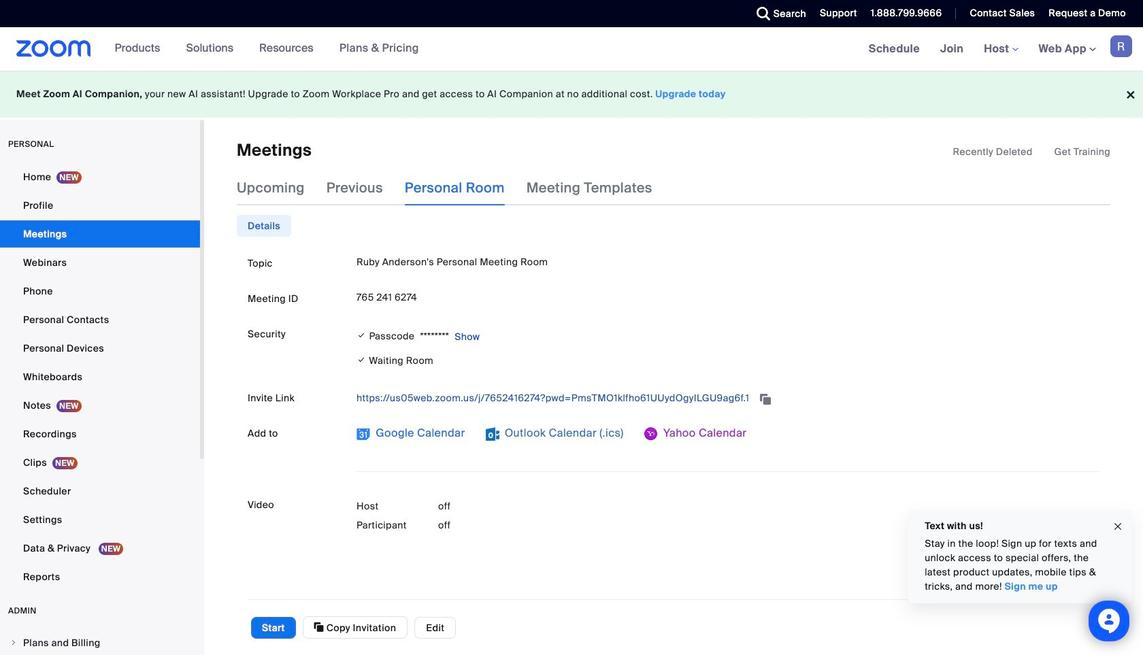 Task type: describe. For each thing, give the bounding box(es) containing it.
checked image
[[357, 329, 366, 342]]

profile picture image
[[1111, 35, 1133, 57]]

copy image
[[314, 621, 324, 634]]

right image
[[10, 639, 18, 647]]

zoom logo image
[[16, 40, 91, 57]]

meetings navigation
[[859, 27, 1143, 71]]

product information navigation
[[105, 27, 429, 71]]



Task type: vqa. For each thing, say whether or not it's contained in the screenshot.
digital marketing canvas element
no



Task type: locate. For each thing, give the bounding box(es) containing it.
footer
[[0, 71, 1143, 118]]

add to outlook calendar (.ics) image
[[486, 428, 499, 441]]

tab
[[237, 215, 291, 237]]

tabs of meeting tab list
[[237, 170, 674, 206]]

close image
[[1113, 519, 1124, 535]]

checked image
[[357, 354, 366, 368]]

banner
[[0, 27, 1143, 71]]

menu item
[[0, 630, 200, 655]]

copy url image
[[759, 395, 773, 404]]

application
[[953, 145, 1111, 159]]

personal menu menu
[[0, 163, 200, 592]]

tab list
[[237, 215, 291, 237]]

add to yahoo calendar image
[[644, 428, 658, 441]]

add to google calendar image
[[357, 428, 370, 441]]



